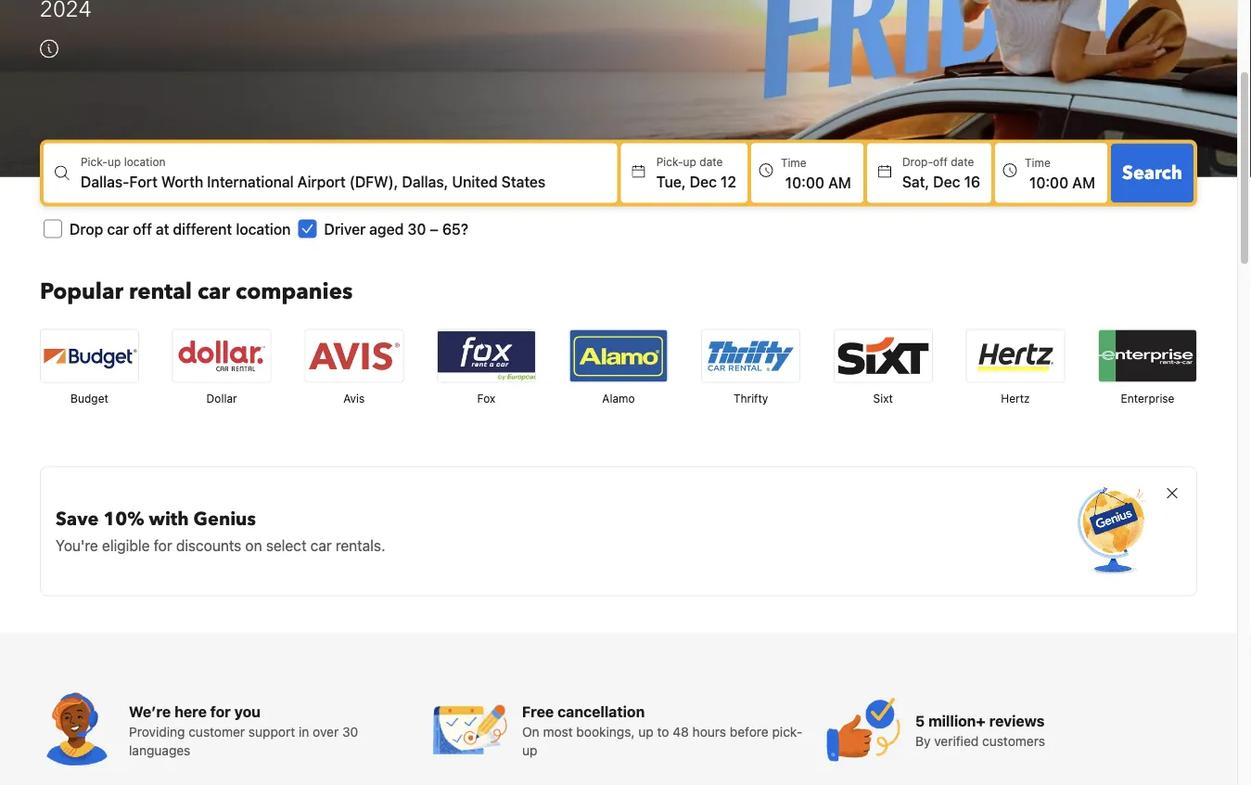 Task type: locate. For each thing, give the bounding box(es) containing it.
drop car off at different location
[[70, 220, 291, 237]]

1 vertical spatial location
[[236, 220, 291, 237]]

dec inside pick-up date tue, dec 12
[[690, 172, 717, 190]]

1 vertical spatial 30
[[342, 724, 358, 739]]

1 horizontal spatial for
[[210, 702, 231, 720]]

1 horizontal spatial pick-
[[657, 155, 684, 168]]

dec left 16 at the top right of page
[[934, 172, 961, 190]]

we're here for you image
[[40, 693, 114, 767]]

customers
[[983, 733, 1046, 748]]

pick-
[[81, 155, 108, 168], [657, 155, 684, 168]]

2 vertical spatial car
[[311, 536, 332, 554]]

avis
[[344, 392, 365, 405]]

1 vertical spatial off
[[133, 220, 152, 237]]

30 right the over
[[342, 724, 358, 739]]

up
[[108, 155, 121, 168], [684, 155, 697, 168], [639, 724, 654, 739], [522, 742, 538, 758]]

30 left the –
[[408, 220, 426, 237]]

30
[[408, 220, 426, 237], [342, 724, 358, 739]]

date inside pick-up date tue, dec 12
[[700, 155, 723, 168]]

1 horizontal spatial off
[[934, 155, 948, 168]]

select
[[266, 536, 307, 554]]

location up the at
[[124, 155, 166, 168]]

–
[[430, 220, 439, 237]]

over
[[313, 724, 339, 739]]

verified
[[935, 733, 979, 748]]

1 horizontal spatial date
[[951, 155, 975, 168]]

car
[[107, 220, 129, 237], [198, 276, 230, 307], [311, 536, 332, 554]]

1 horizontal spatial 30
[[408, 220, 426, 237]]

1 date from the left
[[700, 155, 723, 168]]

sixt logo image
[[835, 330, 932, 382]]

you
[[235, 702, 261, 720]]

dollar
[[207, 392, 237, 405]]

for
[[154, 536, 172, 554], [210, 702, 231, 720]]

1 vertical spatial car
[[198, 276, 230, 307]]

popular rental car companies
[[40, 276, 353, 307]]

pick- up the tue,
[[657, 155, 684, 168]]

see terms and conditions for more information image
[[40, 39, 58, 58]]

aged
[[370, 220, 404, 237]]

date up 16 at the top right of page
[[951, 155, 975, 168]]

on
[[522, 724, 540, 739]]

1 horizontal spatial location
[[236, 220, 291, 237]]

date for 12
[[700, 155, 723, 168]]

at
[[156, 220, 169, 237]]

free cancellation on most bookings, up to 48 hours before pick- up
[[522, 702, 803, 758]]

0 horizontal spatial for
[[154, 536, 172, 554]]

dec for 16
[[934, 172, 961, 190]]

driver
[[324, 220, 366, 237]]

car right drop at the top left of page
[[107, 220, 129, 237]]

before
[[730, 724, 769, 739]]

1 pick- from the left
[[81, 155, 108, 168]]

million+
[[929, 712, 986, 729]]

pick-up date tue, dec 12
[[657, 155, 737, 190]]

hertz
[[1002, 392, 1031, 405]]

0 vertical spatial 30
[[408, 220, 426, 237]]

bookings,
[[577, 724, 635, 739]]

1 horizontal spatial dec
[[934, 172, 961, 190]]

car right "select"
[[311, 536, 332, 554]]

rental
[[129, 276, 192, 307]]

off
[[934, 155, 948, 168], [133, 220, 152, 237]]

2 horizontal spatial car
[[311, 536, 332, 554]]

0 horizontal spatial dec
[[690, 172, 717, 190]]

0 vertical spatial car
[[107, 220, 129, 237]]

for up customer
[[210, 702, 231, 720]]

location
[[124, 155, 166, 168], [236, 220, 291, 237]]

save
[[56, 506, 99, 532]]

location right different
[[236, 220, 291, 237]]

2 pick- from the left
[[657, 155, 684, 168]]

for down with
[[154, 536, 172, 554]]

enterprise logo image
[[1100, 330, 1197, 382]]

0 horizontal spatial off
[[133, 220, 152, 237]]

1 vertical spatial for
[[210, 702, 231, 720]]

dollar logo image
[[173, 330, 271, 382]]

date for 16
[[951, 155, 975, 168]]

dec inside drop-off date sat, dec 16
[[934, 172, 961, 190]]

companies
[[236, 276, 353, 307]]

2 dec from the left
[[934, 172, 961, 190]]

pick- up drop at the top left of page
[[81, 155, 108, 168]]

pick- inside pick-up date tue, dec 12
[[657, 155, 684, 168]]

driver aged 30 – 65?
[[324, 220, 469, 237]]

search button
[[1112, 143, 1194, 203]]

date up 12
[[700, 155, 723, 168]]

dec left 12
[[690, 172, 717, 190]]

1 dec from the left
[[690, 172, 717, 190]]

car right 'rental'
[[198, 276, 230, 307]]

enterprise
[[1122, 392, 1175, 405]]

0 horizontal spatial pick-
[[81, 155, 108, 168]]

genius
[[194, 506, 256, 532]]

5 million+ reviews by verified customers
[[916, 712, 1046, 748]]

cancellation
[[558, 702, 645, 720]]

discounts
[[176, 536, 242, 554]]

48
[[673, 724, 689, 739]]

0 horizontal spatial 30
[[342, 724, 358, 739]]

2 date from the left
[[951, 155, 975, 168]]

date inside drop-off date sat, dec 16
[[951, 155, 975, 168]]

dec for 12
[[690, 172, 717, 190]]

0 vertical spatial off
[[934, 155, 948, 168]]

dec
[[690, 172, 717, 190], [934, 172, 961, 190]]

rentals.
[[336, 536, 386, 554]]

pick- for pick-up location
[[81, 155, 108, 168]]

customer
[[189, 724, 245, 739]]

free cancellation image
[[433, 693, 508, 767]]

0 horizontal spatial location
[[124, 155, 166, 168]]

0 horizontal spatial date
[[700, 155, 723, 168]]

on
[[245, 536, 262, 554]]

0 vertical spatial location
[[124, 155, 166, 168]]

1 horizontal spatial car
[[198, 276, 230, 307]]

date
[[700, 155, 723, 168], [951, 155, 975, 168]]

0 vertical spatial for
[[154, 536, 172, 554]]



Task type: describe. For each thing, give the bounding box(es) containing it.
16
[[965, 172, 981, 190]]

most
[[543, 724, 573, 739]]

budget logo image
[[41, 330, 138, 382]]

0 horizontal spatial car
[[107, 220, 129, 237]]

up inside pick-up date tue, dec 12
[[684, 155, 697, 168]]

search
[[1123, 160, 1183, 185]]

popular
[[40, 276, 123, 307]]

65?
[[442, 220, 469, 237]]

see terms and conditions for more information image
[[40, 39, 58, 58]]

5
[[916, 712, 926, 729]]

fox logo image
[[438, 330, 535, 382]]

alamo logo image
[[570, 330, 668, 382]]

save 10% with genius you're eligible for discounts on select car rentals.
[[56, 506, 386, 554]]

with
[[149, 506, 189, 532]]

fox
[[477, 392, 496, 405]]

languages
[[129, 742, 191, 758]]

12
[[721, 172, 737, 190]]

providing
[[129, 724, 185, 739]]

different
[[173, 220, 232, 237]]

Pick-up location field
[[81, 170, 618, 192]]

drop
[[70, 220, 103, 237]]

avis logo image
[[306, 330, 403, 382]]

pick- for pick-up date tue, dec 12
[[657, 155, 684, 168]]

hertz logo image
[[967, 330, 1065, 382]]

tue,
[[657, 172, 686, 190]]

5 million+ reviews image
[[827, 693, 901, 767]]

drop-off date sat, dec 16
[[903, 155, 981, 190]]

reviews
[[990, 712, 1045, 729]]

support
[[249, 724, 295, 739]]

off inside drop-off date sat, dec 16
[[934, 155, 948, 168]]

sat,
[[903, 172, 930, 190]]

in
[[299, 724, 309, 739]]

by
[[916, 733, 931, 748]]

pick-
[[773, 724, 803, 739]]

alamo
[[603, 392, 635, 405]]

car inside save 10% with genius you're eligible for discounts on select car rentals.
[[311, 536, 332, 554]]

hours
[[693, 724, 727, 739]]

you're
[[56, 536, 98, 554]]

drop-
[[903, 155, 934, 168]]

thrifty logo image
[[703, 330, 800, 382]]

eligible
[[102, 536, 150, 554]]

we're
[[129, 702, 171, 720]]

pick-up location
[[81, 155, 166, 168]]

here
[[174, 702, 207, 720]]

budget
[[71, 392, 108, 405]]

10%
[[103, 506, 144, 532]]

for inside save 10% with genius you're eligible for discounts on select car rentals.
[[154, 536, 172, 554]]

we're here for you providing customer support in over 30 languages
[[129, 702, 358, 758]]

free
[[522, 702, 554, 720]]

to
[[657, 724, 669, 739]]

30 inside the we're here for you providing customer support in over 30 languages
[[342, 724, 358, 739]]

for inside the we're here for you providing customer support in over 30 languages
[[210, 702, 231, 720]]

thrifty
[[734, 392, 769, 405]]

sixt
[[874, 392, 894, 405]]



Task type: vqa. For each thing, say whether or not it's contained in the screenshot.
the left check-
no



